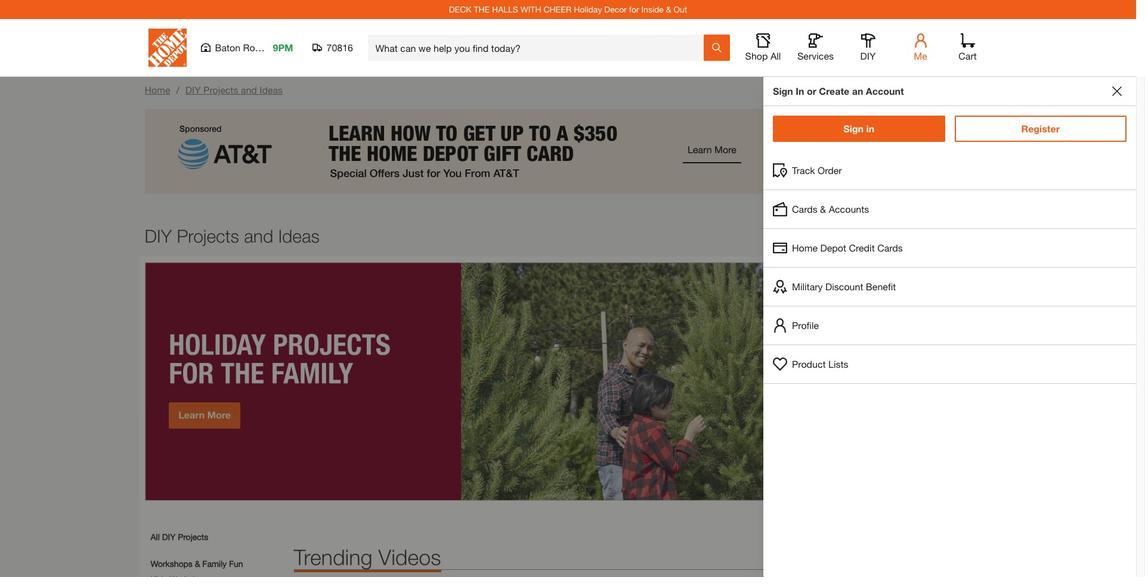 Task type: describe. For each thing, give the bounding box(es) containing it.
benefit
[[866, 281, 896, 292]]

holiday projects for the family image
[[145, 262, 992, 501]]

depot
[[820, 242, 846, 254]]

me button
[[902, 33, 940, 62]]

cards & accounts
[[792, 203, 869, 215]]

deck the halls with cheer holiday decor for inside & out
[[449, 4, 687, 14]]

workshops & family fun
[[151, 559, 243, 569]]

1 vertical spatial cards
[[877, 242, 903, 254]]

an
[[852, 85, 863, 97]]

feedback link image
[[1129, 202, 1145, 266]]

track order link
[[763, 152, 1136, 190]]

baton rouge 9pm
[[215, 42, 293, 53]]

shop all button
[[744, 33, 782, 62]]

home link
[[145, 84, 170, 95]]

for
[[629, 4, 639, 14]]

1 horizontal spatial &
[[666, 4, 671, 14]]

rouge
[[243, 42, 271, 53]]

70816 button
[[312, 42, 353, 54]]

shop
[[745, 50, 768, 61]]

all diy projects
[[151, 532, 208, 542]]

inside
[[641, 4, 664, 14]]

& for workshops & family fun
[[195, 559, 200, 569]]

product lists link
[[763, 345, 1136, 384]]

diy inside button
[[860, 50, 876, 61]]

in
[[796, 85, 804, 97]]

baton
[[215, 42, 240, 53]]

advertisement region
[[145, 109, 992, 214]]

lists
[[829, 358, 849, 370]]

trending
[[294, 545, 373, 570]]

in
[[866, 123, 875, 134]]

70816
[[327, 42, 353, 53]]

family
[[202, 559, 227, 569]]

diy projects and ideas link
[[185, 84, 283, 95]]

sign in link
[[773, 116, 945, 142]]

the
[[474, 4, 490, 14]]

& for cards & accounts
[[820, 203, 826, 215]]

sign for sign in or create an account
[[773, 85, 793, 97]]

videos
[[379, 545, 441, 570]]

military discount benefit
[[792, 281, 896, 292]]

0 vertical spatial ideas
[[260, 84, 283, 95]]

cart
[[959, 50, 977, 61]]

the home depot logo image
[[148, 29, 186, 67]]

order
[[818, 165, 842, 176]]

workshops
[[151, 559, 193, 569]]

fun
[[229, 559, 243, 569]]

sign in or create an account
[[773, 85, 904, 97]]

halls
[[492, 4, 518, 14]]

deck the halls with cheer holiday decor for inside & out link
[[449, 4, 687, 14]]

cart link
[[955, 33, 981, 62]]

shop all
[[745, 50, 781, 61]]

credit
[[849, 242, 875, 254]]

0 vertical spatial and
[[241, 84, 257, 95]]

all diy projects link
[[151, 531, 208, 543]]



Task type: vqa. For each thing, say whether or not it's contained in the screenshot.
75218 Button
no



Task type: locate. For each thing, give the bounding box(es) containing it.
0 vertical spatial all
[[771, 50, 781, 61]]

all right 'shop' at top
[[771, 50, 781, 61]]

product lists
[[792, 358, 849, 370]]

home for home link
[[145, 84, 170, 95]]

services
[[797, 50, 834, 61]]

home depot credit cards
[[792, 242, 903, 254]]

& left out
[[666, 4, 671, 14]]

workshops & family fun link
[[151, 558, 243, 570]]

me
[[914, 50, 927, 61]]

register
[[1022, 123, 1060, 134]]

home down the home depot logo at left
[[145, 84, 170, 95]]

2 vertical spatial &
[[195, 559, 200, 569]]

profile
[[792, 320, 819, 331]]

1 vertical spatial all
[[151, 532, 160, 542]]

diy button
[[849, 33, 887, 62]]

9pm
[[273, 42, 293, 53]]

cards & accounts link
[[763, 190, 1136, 228]]

decor
[[604, 4, 627, 14]]

or
[[807, 85, 817, 97]]

military
[[792, 281, 823, 292]]

diy
[[860, 50, 876, 61], [185, 84, 201, 95], [145, 225, 172, 246], [162, 532, 176, 542]]

0 vertical spatial &
[[666, 4, 671, 14]]

all inside "link"
[[151, 532, 160, 542]]

What can we help you find today? search field
[[375, 35, 703, 60]]

menu containing track order
[[763, 152, 1136, 384]]

menu
[[763, 152, 1136, 384]]

discount
[[826, 281, 863, 292]]

1 vertical spatial &
[[820, 203, 826, 215]]

services button
[[797, 33, 835, 62]]

& left accounts
[[820, 203, 826, 215]]

sign
[[773, 85, 793, 97], [844, 123, 864, 134]]

all inside "button"
[[771, 50, 781, 61]]

cards down the track
[[792, 203, 818, 215]]

cheer
[[544, 4, 572, 14]]

deck
[[449, 4, 472, 14]]

register link
[[955, 116, 1127, 142]]

0 horizontal spatial all
[[151, 532, 160, 542]]

0 vertical spatial sign
[[773, 85, 793, 97]]

1 horizontal spatial sign
[[844, 123, 864, 134]]

2 vertical spatial projects
[[178, 532, 208, 542]]

accounts
[[829, 203, 869, 215]]

track order
[[792, 165, 842, 176]]

ideas
[[260, 84, 283, 95], [278, 225, 320, 246]]

holiday
[[574, 4, 602, 14]]

&
[[666, 4, 671, 14], [820, 203, 826, 215], [195, 559, 200, 569]]

0 vertical spatial cards
[[792, 203, 818, 215]]

1 vertical spatial diy projects and ideas
[[145, 225, 320, 246]]

product
[[792, 358, 826, 370]]

home for home depot credit cards
[[792, 242, 818, 254]]

diy inside "link"
[[162, 532, 176, 542]]

0 vertical spatial home
[[145, 84, 170, 95]]

0 horizontal spatial cards
[[792, 203, 818, 215]]

profile link
[[763, 307, 1136, 345]]

1 vertical spatial and
[[244, 225, 273, 246]]

projects inside "link"
[[178, 532, 208, 542]]

create
[[819, 85, 850, 97]]

2 horizontal spatial &
[[820, 203, 826, 215]]

0 horizontal spatial home
[[145, 84, 170, 95]]

1 vertical spatial ideas
[[278, 225, 320, 246]]

home left depot
[[792, 242, 818, 254]]

1 horizontal spatial home
[[792, 242, 818, 254]]

all up workshops
[[151, 532, 160, 542]]

out
[[674, 4, 687, 14]]

0 horizontal spatial sign
[[773, 85, 793, 97]]

1 vertical spatial projects
[[177, 225, 239, 246]]

1 vertical spatial home
[[792, 242, 818, 254]]

0 vertical spatial projects
[[203, 84, 238, 95]]

sign for sign in
[[844, 123, 864, 134]]

and
[[241, 84, 257, 95], [244, 225, 273, 246]]

military discount benefit link
[[763, 268, 1136, 306]]

cards right credit
[[877, 242, 903, 254]]

0 horizontal spatial &
[[195, 559, 200, 569]]

cards
[[792, 203, 818, 215], [877, 242, 903, 254]]

all
[[771, 50, 781, 61], [151, 532, 160, 542]]

& left family
[[195, 559, 200, 569]]

account
[[866, 85, 904, 97]]

1 horizontal spatial all
[[771, 50, 781, 61]]

1 horizontal spatial cards
[[877, 242, 903, 254]]

drawer close image
[[1112, 86, 1122, 96]]

with
[[521, 4, 541, 14]]

projects
[[203, 84, 238, 95], [177, 225, 239, 246], [178, 532, 208, 542]]

home
[[145, 84, 170, 95], [792, 242, 818, 254]]

sign in
[[844, 123, 875, 134]]

0 vertical spatial diy projects and ideas
[[185, 84, 283, 95]]

trending videos
[[294, 545, 441, 570]]

& inside menu
[[820, 203, 826, 215]]

home depot credit cards link
[[763, 229, 1136, 267]]

1 vertical spatial sign
[[844, 123, 864, 134]]

track
[[792, 165, 815, 176]]

diy projects and ideas
[[185, 84, 283, 95], [145, 225, 320, 246]]



